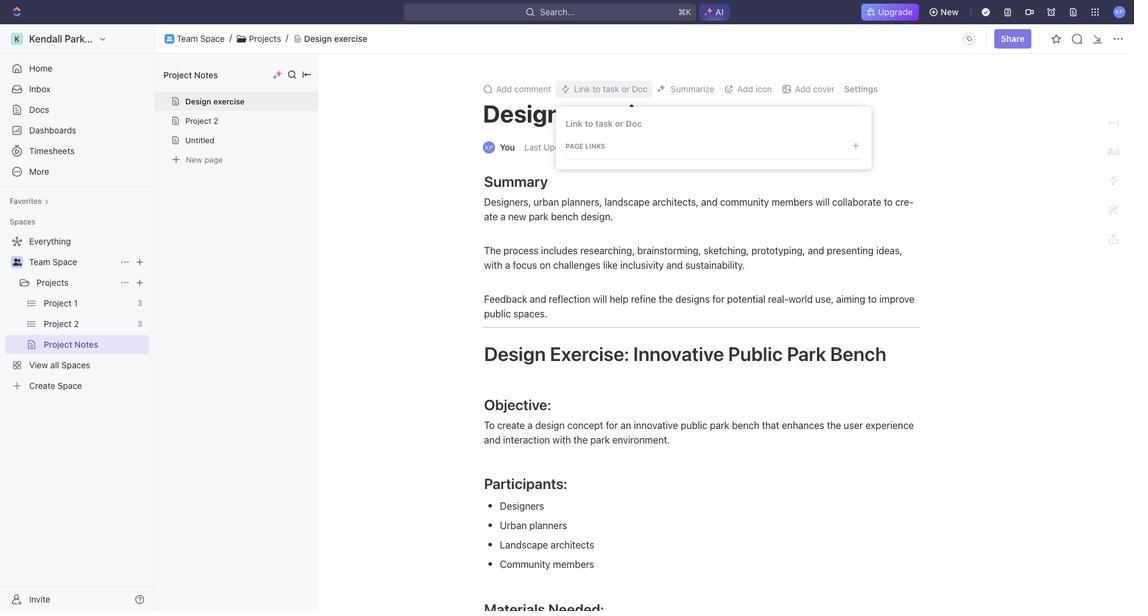 Task type: vqa. For each thing, say whether or not it's contained in the screenshot.
bottommost for
yes



Task type: locate. For each thing, give the bounding box(es) containing it.
design.
[[581, 211, 613, 222]]

team space right user group icon
[[29, 257, 77, 267]]

for
[[713, 294, 725, 305], [606, 420, 618, 431]]

bench inside designers, urban planners, landscape architects, and community members will collaborate to cre ate a new park bench design.
[[551, 211, 578, 222]]

new for new page
[[186, 155, 202, 164]]

doc up 'pm'
[[632, 84, 648, 94]]

1 vertical spatial new
[[186, 155, 202, 164]]

0 vertical spatial public
[[484, 309, 511, 320]]

link to task or doc up links at the top
[[566, 118, 642, 129]]

user group image
[[166, 36, 173, 41]]

1 vertical spatial team
[[29, 257, 50, 267]]

projects for user group icon
[[36, 278, 69, 288]]

notes
[[194, 70, 218, 80]]

today
[[583, 142, 607, 152]]

will left help at the top
[[593, 294, 607, 305]]

last
[[525, 142, 541, 152]]

objective:
[[484, 397, 551, 414]]

or
[[622, 84, 630, 94], [615, 118, 624, 129]]

to left cre
[[884, 197, 893, 208]]

dashboards link
[[5, 121, 149, 140]]

team space link
[[177, 33, 225, 44], [29, 253, 115, 272]]

2 horizontal spatial park
[[710, 420, 730, 431]]

on
[[540, 260, 551, 271]]

prototyping,
[[752, 245, 805, 256]]

2 vertical spatial a
[[528, 420, 533, 431]]

add left comment
[[496, 84, 512, 94]]

space for user group image
[[200, 33, 225, 43]]

sketching,
[[704, 245, 749, 256]]

tree containing team space
[[5, 232, 149, 396]]

ate
[[484, 197, 914, 222]]

0 horizontal spatial for
[[606, 420, 618, 431]]

0 horizontal spatial new
[[186, 155, 202, 164]]

0 vertical spatial projects
[[249, 33, 281, 43]]

will inside designers, urban planners, landscape architects, and community members will collaborate to cre ate a new park bench design.
[[816, 197, 830, 208]]

0 vertical spatial or
[[622, 84, 630, 94]]

0 horizontal spatial with
[[484, 260, 503, 271]]

space
[[200, 33, 225, 43], [53, 257, 77, 267]]

0 horizontal spatial public
[[484, 309, 511, 320]]

share
[[1001, 33, 1025, 44]]

team space right user group image
[[177, 33, 225, 43]]

exercise
[[334, 33, 367, 43], [213, 97, 245, 106], [567, 99, 661, 128]]

1 horizontal spatial park
[[590, 435, 610, 446]]

link up page
[[566, 118, 583, 129]]

the
[[659, 294, 673, 305], [827, 420, 841, 431], [574, 435, 588, 446]]

public
[[484, 309, 511, 320], [681, 420, 708, 431]]

2 add from the left
[[738, 84, 753, 94]]

1 horizontal spatial members
[[772, 197, 813, 208]]

1 vertical spatial projects link
[[36, 273, 115, 293]]

will left collaborate
[[816, 197, 830, 208]]

link to task or doc button
[[556, 81, 653, 98]]

doc up 1:13
[[626, 118, 642, 129]]

0 vertical spatial new
[[941, 7, 959, 17]]

tree
[[5, 232, 149, 396]]

to right aiming
[[868, 294, 877, 305]]

projects inside sidebar navigation
[[36, 278, 69, 288]]

0 vertical spatial doc
[[632, 84, 648, 94]]

park down urban on the top of page
[[529, 211, 549, 222]]

0 vertical spatial park
[[529, 211, 549, 222]]

2 vertical spatial the
[[574, 435, 588, 446]]

new button
[[924, 2, 966, 22]]

1 horizontal spatial space
[[200, 33, 225, 43]]

for left an
[[606, 420, 618, 431]]

park left that
[[710, 420, 730, 431]]

0 horizontal spatial projects link
[[36, 273, 115, 293]]

design exercise for designers, urban planners, landscape architects, and community members will collaborate to cre ate a new park bench design.
[[483, 99, 661, 128]]

innovative
[[634, 420, 678, 431]]

0 vertical spatial for
[[713, 294, 725, 305]]

1 vertical spatial doc
[[626, 118, 642, 129]]

urban
[[500, 521, 527, 532]]

new page
[[186, 155, 223, 164]]

bench down planners, at the top of page
[[551, 211, 578, 222]]

projects
[[249, 33, 281, 43], [36, 278, 69, 288]]

feedback and reflection will help refine the designs for potential real-world use, aiming to improve public spaces.
[[484, 294, 917, 320]]

links
[[585, 142, 606, 150]]

and up spaces.
[[530, 294, 546, 305]]

1 horizontal spatial new
[[941, 7, 959, 17]]

0 vertical spatial link to task or doc
[[574, 84, 648, 94]]

1 vertical spatial will
[[593, 294, 607, 305]]

0 horizontal spatial team space
[[29, 257, 77, 267]]

an
[[621, 420, 631, 431]]

team space inside tree
[[29, 257, 77, 267]]

add left the cover
[[795, 84, 811, 94]]

and down to on the left bottom of the page
[[484, 435, 501, 446]]

1 vertical spatial team space
[[29, 257, 77, 267]]

timesheets link
[[5, 142, 149, 161]]

and right architects,
[[701, 197, 718, 208]]

presenting
[[827, 245, 874, 256]]

community
[[720, 197, 769, 208]]

link to task or doc inside dropdown button
[[574, 84, 648, 94]]

link right comment
[[574, 84, 590, 94]]

1 horizontal spatial projects
[[249, 33, 281, 43]]

members
[[772, 197, 813, 208], [553, 560, 594, 570]]

3 add from the left
[[795, 84, 811, 94]]

to
[[593, 84, 601, 94], [585, 118, 593, 129], [884, 197, 893, 208], [868, 294, 877, 305]]

park down concept
[[590, 435, 610, 446]]

or up 1:13
[[622, 84, 630, 94]]

0 horizontal spatial add
[[496, 84, 512, 94]]

the right refine
[[659, 294, 673, 305]]

1 horizontal spatial team space
[[177, 33, 225, 43]]

bench inside to create a design concept for an innovative public park bench that enhances the user experience and interaction with the park environment.
[[732, 420, 760, 431]]

concept
[[567, 420, 603, 431]]

a inside the process includes researching, brainstorming, sketching, prototyping, and presenting ideas, with a focus on challenges like inclusivity and sustainability.
[[505, 260, 510, 271]]

park
[[787, 343, 826, 366]]

dashboards
[[29, 125, 76, 135]]

a left the focus
[[505, 260, 510, 271]]

0 vertical spatial projects link
[[249, 33, 281, 44]]

space inside sidebar navigation
[[53, 257, 77, 267]]

space up notes
[[200, 33, 225, 43]]

0 vertical spatial team space
[[177, 33, 225, 43]]

1 vertical spatial for
[[606, 420, 618, 431]]

team space link right user group image
[[177, 33, 225, 44]]

team space link right user group icon
[[29, 253, 115, 272]]

public down feedback at left
[[484, 309, 511, 320]]

0 vertical spatial members
[[772, 197, 813, 208]]

1 horizontal spatial projects link
[[249, 33, 281, 44]]

bench
[[551, 211, 578, 222], [732, 420, 760, 431]]

inbox
[[29, 84, 50, 94]]

new right 'upgrade'
[[941, 7, 959, 17]]

1 vertical spatial a
[[505, 260, 510, 271]]

project for project 2
[[185, 116, 211, 126]]

0 horizontal spatial team space link
[[29, 253, 115, 272]]

0 horizontal spatial team
[[29, 257, 50, 267]]

0 horizontal spatial projects
[[36, 278, 69, 288]]

planners
[[529, 521, 567, 532]]

1 vertical spatial park
[[710, 420, 730, 431]]

team space link for user group icon
[[29, 253, 115, 272]]

0 vertical spatial space
[[200, 33, 225, 43]]

0 horizontal spatial park
[[529, 211, 549, 222]]

innovative
[[633, 343, 724, 366]]

projects link inside tree
[[36, 273, 115, 293]]

1 horizontal spatial add
[[738, 84, 753, 94]]

0 vertical spatial a
[[501, 211, 506, 222]]

or up at
[[615, 118, 624, 129]]

to inside designers, urban planners, landscape architects, and community members will collaborate to cre ate a new park bench design.
[[884, 197, 893, 208]]

task
[[603, 84, 619, 94], [595, 118, 613, 129]]

and down brainstorming,
[[667, 260, 683, 271]]

0 horizontal spatial bench
[[551, 211, 578, 222]]

1 vertical spatial task
[[595, 118, 613, 129]]

1 vertical spatial bench
[[732, 420, 760, 431]]

1 horizontal spatial will
[[816, 197, 830, 208]]

task up at
[[603, 84, 619, 94]]

exercise for designers, urban planners, landscape architects, and community members will collaborate to cre ate a new park bench design.
[[567, 99, 661, 128]]

1 vertical spatial public
[[681, 420, 708, 431]]

to up links at the top
[[593, 84, 601, 94]]

will
[[816, 197, 830, 208], [593, 294, 607, 305]]

sustainability.
[[685, 260, 745, 271]]

0 vertical spatial will
[[816, 197, 830, 208]]

link to task or doc
[[574, 84, 648, 94], [566, 118, 642, 129]]

team right user group image
[[177, 33, 198, 43]]

0 horizontal spatial will
[[593, 294, 607, 305]]

a left new
[[501, 211, 506, 222]]

0 horizontal spatial the
[[574, 435, 588, 446]]

page
[[566, 142, 584, 150]]

0 vertical spatial team
[[177, 33, 198, 43]]

members down architects
[[553, 560, 594, 570]]

2 horizontal spatial exercise
[[567, 99, 661, 128]]

1 horizontal spatial exercise
[[334, 33, 367, 43]]

public right 'innovative'
[[681, 420, 708, 431]]

add left icon
[[738, 84, 753, 94]]

0 vertical spatial task
[[603, 84, 619, 94]]

space for user group icon
[[53, 257, 77, 267]]

space right user group icon
[[53, 257, 77, 267]]

members inside designers, urban planners, landscape architects, and community members will collaborate to cre ate a new park bench design.
[[772, 197, 813, 208]]

task inside dropdown button
[[603, 84, 619, 94]]

0 horizontal spatial design exercise
[[185, 97, 245, 106]]

1 horizontal spatial team
[[177, 33, 198, 43]]

1 horizontal spatial with
[[553, 435, 571, 446]]

add for add icon
[[738, 84, 753, 94]]

2 horizontal spatial add
[[795, 84, 811, 94]]

the down concept
[[574, 435, 588, 446]]

community
[[500, 560, 550, 570]]

interaction
[[503, 435, 550, 446]]

team space
[[177, 33, 225, 43], [29, 257, 77, 267]]

0 horizontal spatial exercise
[[213, 97, 245, 106]]

page links
[[566, 142, 606, 150]]

1 vertical spatial team space link
[[29, 253, 115, 272]]

new inside button
[[941, 7, 959, 17]]

design exercise
[[304, 33, 367, 43], [185, 97, 245, 106], [483, 99, 661, 128]]

1 horizontal spatial design exercise
[[304, 33, 367, 43]]

for inside to create a design concept for an innovative public park bench that enhances the user experience and interaction with the park environment.
[[606, 420, 618, 431]]

researching,
[[580, 245, 635, 256]]

page
[[204, 155, 223, 164]]

0 vertical spatial team space link
[[177, 33, 225, 44]]

with down the
[[484, 260, 503, 271]]

1 horizontal spatial public
[[681, 420, 708, 431]]

link
[[574, 84, 590, 94], [566, 118, 583, 129]]

1 horizontal spatial for
[[713, 294, 725, 305]]

with down the design
[[553, 435, 571, 446]]

0 vertical spatial with
[[484, 260, 503, 271]]

1 vertical spatial project
[[185, 116, 211, 126]]

1 vertical spatial with
[[553, 435, 571, 446]]

2 horizontal spatial the
[[827, 420, 841, 431]]

2 horizontal spatial design exercise
[[483, 99, 661, 128]]

inclusivity
[[620, 260, 664, 271]]

team right user group icon
[[29, 257, 50, 267]]

with inside to create a design concept for an innovative public park bench that enhances the user experience and interaction with the park environment.
[[553, 435, 571, 446]]

task up links at the top
[[595, 118, 613, 129]]

a inside to create a design concept for an innovative public park bench that enhances the user experience and interaction with the park environment.
[[528, 420, 533, 431]]

2 vertical spatial park
[[590, 435, 610, 446]]

new left page
[[186, 155, 202, 164]]

the left user on the right
[[827, 420, 841, 431]]

team for user group icon
[[29, 257, 50, 267]]

search...
[[540, 7, 575, 17]]

0 vertical spatial the
[[659, 294, 673, 305]]

urban planners
[[500, 521, 567, 532]]

potential
[[727, 294, 766, 305]]

a up interaction
[[528, 420, 533, 431]]

1 vertical spatial members
[[553, 560, 594, 570]]

0 vertical spatial link
[[574, 84, 590, 94]]

1 horizontal spatial bench
[[732, 420, 760, 431]]

1 vertical spatial link
[[566, 118, 583, 129]]

projects link
[[249, 33, 281, 44], [36, 273, 115, 293]]

team for user group image
[[177, 33, 198, 43]]

1 vertical spatial space
[[53, 257, 77, 267]]

members right community
[[772, 197, 813, 208]]

the process includes researching, brainstorming, sketching, prototyping, and presenting ideas, with a focus on challenges like inclusivity and sustainability.
[[484, 245, 905, 271]]

1 horizontal spatial the
[[659, 294, 673, 305]]

0 vertical spatial bench
[[551, 211, 578, 222]]

projects link for 'team space' link associated with user group image
[[249, 33, 281, 44]]

add for add cover
[[795, 84, 811, 94]]

1 horizontal spatial team space link
[[177, 33, 225, 44]]

for right designs
[[713, 294, 725, 305]]

tree inside sidebar navigation
[[5, 232, 149, 396]]

bench left that
[[732, 420, 760, 431]]

project left notes
[[163, 70, 192, 80]]

project
[[163, 70, 192, 80], [185, 116, 211, 126]]

0 horizontal spatial members
[[553, 560, 594, 570]]

1:13
[[619, 142, 635, 152]]

link to task or doc up at
[[574, 84, 648, 94]]

team
[[177, 33, 198, 43], [29, 257, 50, 267]]

0 vertical spatial project
[[163, 70, 192, 80]]

1 add from the left
[[496, 84, 512, 94]]

and
[[701, 197, 718, 208], [808, 245, 824, 256], [667, 260, 683, 271], [530, 294, 546, 305], [484, 435, 501, 446]]

exercise for project 2
[[213, 97, 245, 106]]

team inside sidebar navigation
[[29, 257, 50, 267]]

process
[[504, 245, 539, 256]]

the inside feedback and reflection will help refine the designs for potential real-world use, aiming to improve public spaces.
[[659, 294, 673, 305]]

designers, urban planners, landscape architects, and community members will collaborate to cre ate a new park bench design.
[[484, 197, 914, 222]]

a
[[501, 211, 506, 222], [505, 260, 510, 271], [528, 420, 533, 431]]

0 horizontal spatial space
[[53, 257, 77, 267]]

untitled
[[185, 135, 214, 145]]

refine
[[631, 294, 656, 305]]

project left 2
[[185, 116, 211, 126]]

1 vertical spatial projects
[[36, 278, 69, 288]]

public
[[728, 343, 783, 366]]

or inside dropdown button
[[622, 84, 630, 94]]

sidebar navigation
[[0, 24, 155, 612]]



Task type: describe. For each thing, give the bounding box(es) containing it.
user group image
[[12, 259, 22, 266]]

exercise:
[[550, 343, 629, 366]]

the
[[484, 245, 501, 256]]

aiming
[[836, 294, 866, 305]]

use,
[[815, 294, 834, 305]]

home
[[29, 63, 52, 74]]

help
[[610, 294, 629, 305]]

new
[[508, 211, 526, 222]]

park inside designers, urban planners, landscape architects, and community members will collaborate to cre ate a new park bench design.
[[529, 211, 549, 222]]

for inside feedback and reflection will help refine the designs for potential real-world use, aiming to improve public spaces.
[[713, 294, 725, 305]]

public inside to create a design concept for an innovative public park bench that enhances the user experience and interaction with the park environment.
[[681, 420, 708, 431]]

projects for user group image
[[249, 33, 281, 43]]

projects link for 'team space' link associated with user group icon
[[36, 273, 115, 293]]

architects,
[[652, 197, 699, 208]]

doc inside dropdown button
[[632, 84, 648, 94]]

add comment
[[496, 84, 551, 94]]

new for new
[[941, 7, 959, 17]]

design exercise: innovative public park bench
[[484, 343, 887, 366]]

⌘k
[[678, 7, 691, 17]]

to
[[484, 420, 495, 431]]

team space link for user group image
[[177, 33, 225, 44]]

team space for 'team space' link associated with user group icon
[[29, 257, 77, 267]]

project for project notes
[[163, 70, 192, 80]]

bench
[[830, 343, 887, 366]]

to up page links
[[585, 118, 593, 129]]

improve
[[879, 294, 915, 305]]

world
[[789, 294, 813, 305]]

upgrade link
[[861, 4, 919, 21]]

inbox link
[[5, 80, 149, 99]]

enhances
[[782, 420, 825, 431]]

ideas,
[[876, 245, 903, 256]]

and inside feedback and reflection will help refine the designs for potential real-world use, aiming to improve public spaces.
[[530, 294, 546, 305]]

user
[[844, 420, 863, 431]]

link inside dropdown button
[[574, 84, 590, 94]]

upgrade
[[878, 7, 913, 17]]

updated:
[[544, 142, 580, 152]]

favorites
[[10, 197, 42, 206]]

team space for 'team space' link associated with user group image
[[177, 33, 225, 43]]

add for add comment
[[496, 84, 512, 94]]

like
[[603, 260, 618, 271]]

1 vertical spatial the
[[827, 420, 841, 431]]

urban
[[534, 197, 559, 208]]

landscape
[[605, 197, 650, 208]]

home link
[[5, 59, 149, 78]]

includes
[[541, 245, 578, 256]]

spaces
[[10, 218, 35, 227]]

participants:
[[484, 476, 567, 493]]

planners,
[[562, 197, 602, 208]]

with inside the process includes researching, brainstorming, sketching, prototyping, and presenting ideas, with a focus on challenges like inclusivity and sustainability.
[[484, 260, 503, 271]]

invite
[[29, 594, 50, 605]]

add cover
[[795, 84, 835, 94]]

reflection
[[549, 294, 591, 305]]

public inside feedback and reflection will help refine the designs for potential real-world use, aiming to improve public spaces.
[[484, 309, 511, 320]]

project notes
[[163, 70, 218, 80]]

favorites button
[[5, 194, 54, 209]]

create
[[497, 420, 525, 431]]

community members
[[500, 560, 594, 570]]

cover
[[813, 84, 835, 94]]

and left presenting at the right top of page
[[808, 245, 824, 256]]

design
[[535, 420, 565, 431]]

designers
[[500, 501, 544, 512]]

a inside designers, urban planners, landscape architects, and community members will collaborate to cre ate a new park bench design.
[[501, 211, 506, 222]]

feedback
[[484, 294, 527, 305]]

add icon
[[738, 84, 772, 94]]

cre
[[895, 197, 914, 208]]

summary
[[484, 173, 548, 190]]

focus
[[513, 260, 537, 271]]

to inside dropdown button
[[593, 84, 601, 94]]

to inside feedback and reflection will help refine the designs for potential real-world use, aiming to improve public spaces.
[[868, 294, 877, 305]]

real-
[[768, 294, 789, 305]]

collaborate
[[832, 197, 882, 208]]

timesheets
[[29, 146, 75, 156]]

landscape architects
[[500, 540, 594, 551]]

2
[[214, 116, 218, 126]]

icon
[[756, 84, 772, 94]]

will inside feedback and reflection will help refine the designs for potential real-world use, aiming to improve public spaces.
[[593, 294, 607, 305]]

challenges
[[553, 260, 601, 271]]

project 2
[[185, 116, 218, 126]]

landscape
[[500, 540, 548, 551]]

and inside designers, urban planners, landscape architects, and community members will collaborate to cre ate a new park bench design.
[[701, 197, 718, 208]]

docs
[[29, 104, 49, 115]]

brainstorming,
[[637, 245, 701, 256]]

comment
[[514, 84, 551, 94]]

environment.
[[613, 435, 670, 446]]

and inside to create a design concept for an innovative public park bench that enhances the user experience and interaction with the park environment.
[[484, 435, 501, 446]]

1 vertical spatial or
[[615, 118, 624, 129]]

to create a design concept for an innovative public park bench that enhances the user experience and interaction with the park environment.
[[484, 420, 917, 446]]

spaces.
[[513, 309, 548, 320]]

design exercise for project 2
[[185, 97, 245, 106]]

at
[[609, 142, 617, 152]]

last updated: today at 1:13 pm
[[525, 142, 650, 152]]

pm
[[637, 142, 650, 152]]

designs
[[676, 294, 710, 305]]

that
[[762, 420, 779, 431]]

experience
[[866, 420, 914, 431]]

1 vertical spatial link to task or doc
[[566, 118, 642, 129]]



